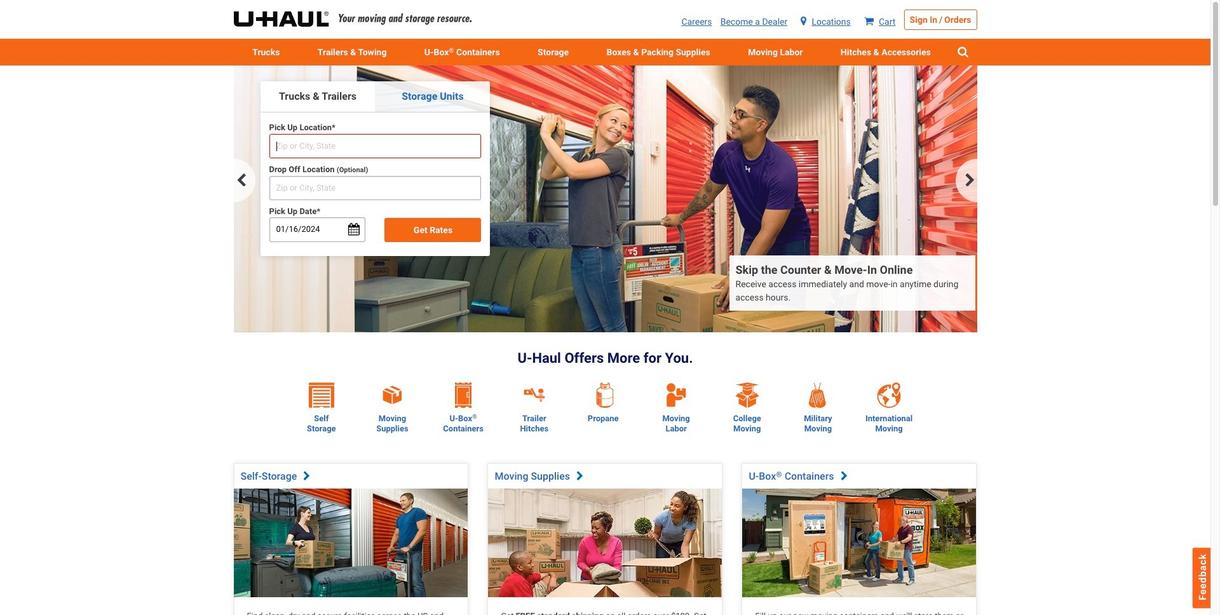 Task type: vqa. For each thing, say whether or not it's contained in the screenshot.
the U-Haul Truck towing a trailer on a coastal road image
no



Task type: describe. For each thing, give the bounding box(es) containing it.
1 u-haul moving labor icon image from the left
[[664, 382, 689, 408]]

2 menu item from the left
[[299, 39, 406, 66]]

5 menu item from the left
[[730, 39, 822, 66]]

family loading a u-box container in their driveway image
[[743, 489, 977, 598]]

international moves icon image
[[877, 383, 902, 408]]

1 menu item from the left
[[234, 39, 299, 66]]

2 u-haul propane tank icon image from the left
[[597, 383, 614, 408]]



Task type: locate. For each thing, give the bounding box(es) containing it.
couple moving items into a u-haul storage facility image
[[234, 66, 978, 333]]

u-haul trailer hitch icon image
[[519, 383, 550, 408], [538, 389, 544, 394]]

u-haul college moving icon image
[[735, 383, 760, 408]]

u-haul u-box container icon image
[[451, 383, 476, 409], [455, 383, 472, 409]]

u-haul propane tank icon image
[[593, 383, 618, 408], [597, 383, 614, 408]]

2 u-haul u-box container icon image from the left
[[455, 383, 472, 409]]

menu
[[234, 39, 978, 66]]

u-haul moving labor icon image
[[664, 382, 689, 408], [665, 382, 687, 408]]

Drop Off Location text field
[[269, 176, 482, 200]]

Pick Up Location text field
[[269, 134, 482, 158]]

military tags icon image
[[806, 383, 831, 408]]

6 menu item from the left
[[822, 39, 950, 66]]

u-haul self-storage icon image
[[309, 383, 334, 408], [309, 383, 334, 408]]

1 u-haul u-box container icon image from the left
[[451, 383, 476, 409]]

4 menu item from the left
[[588, 39, 730, 66]]

2 u-haul moving labor icon image from the left
[[665, 382, 687, 408]]

1 u-haul propane tank icon image from the left
[[593, 383, 618, 408]]

couple loading a storage unit at a u-haul facility image
[[234, 489, 468, 598]]

3 menu item from the left
[[519, 39, 588, 66]]

banner
[[0, 0, 1211, 66], [234, 66, 978, 339]]

family loading u-haul boxes in their kitchen image
[[489, 489, 723, 598]]

navigation
[[234, 159, 978, 202]]

mm/dd/yyyy text field
[[269, 218, 366, 242]]

tab list
[[260, 82, 491, 113]]

menu item
[[234, 39, 299, 66], [299, 39, 406, 66], [519, 39, 588, 66], [588, 39, 730, 66], [730, 39, 822, 66], [822, 39, 950, 66]]

u-haul moving supplies box icon image
[[377, 383, 408, 408], [382, 385, 403, 406]]

form
[[260, 122, 491, 247]]



